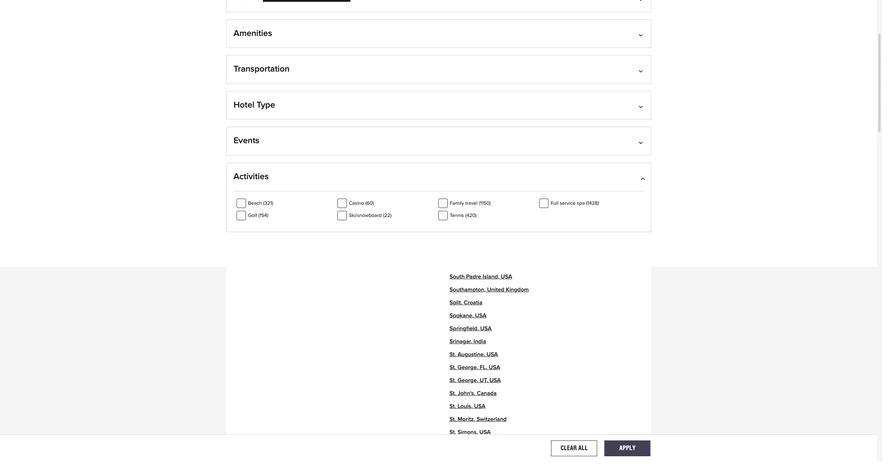 Task type: describe. For each thing, give the bounding box(es) containing it.
casino
[[349, 201, 364, 206]]

poland
[[468, 210, 486, 215]]

sintra, portugal link
[[450, 93, 490, 99]]

amenities heading
[[234, 28, 644, 48]]

st. george, ut, usa
[[450, 378, 501, 384]]

greece
[[475, 158, 494, 163]]

sintra,
[[450, 93, 466, 99]]

clear all button
[[552, 441, 598, 457]]

john's,
[[458, 391, 476, 397]]

spokane, usa link
[[450, 313, 487, 319]]

southampton,
[[450, 288, 486, 293]]

1 arrow down image from the top
[[641, 0, 644, 2]]

st. augustine, usa link
[[450, 352, 498, 358]]

sopot,
[[450, 210, 467, 215]]

st. for st. moritz, switzerland
[[450, 417, 457, 423]]

apply
[[620, 445, 636, 452]]

clear
[[561, 445, 577, 452]]

beach
[[248, 201, 262, 206]]

golf (154)
[[248, 213, 269, 218]]

transportation
[[234, 65, 290, 74]]

full service spa (1428)
[[551, 201, 600, 206]]

tennis
[[450, 213, 464, 218]]

canada
[[477, 391, 497, 397]]

south
[[450, 275, 465, 280]]

amenities
[[234, 29, 272, 38]]

st. george, fl, usa link
[[450, 365, 501, 371]]

springfield, usa link
[[450, 326, 492, 332]]

st. for st. george, ut, usa
[[450, 378, 457, 384]]

st. simons, usa link
[[450, 430, 491, 436]]

skiathos, greece
[[450, 158, 494, 163]]

skiathos,
[[450, 158, 473, 163]]

sintra, portugal
[[450, 93, 490, 99]]

travel
[[466, 201, 478, 206]]

hotel type heading
[[234, 100, 644, 119]]

hotel
[[234, 101, 255, 110]]

fl,
[[480, 365, 488, 371]]

arrow down image for amenities
[[641, 32, 644, 38]]

springfield,
[[450, 326, 479, 332]]

events heading
[[234, 136, 644, 155]]

hotel type
[[234, 101, 275, 110]]

southampton, united kingdom link
[[450, 288, 529, 293]]

full
[[551, 201, 559, 206]]

(154)
[[259, 213, 269, 218]]

st. john's, canada
[[450, 391, 497, 397]]

south padre island, usa
[[450, 275, 513, 280]]

(60)
[[366, 201, 374, 206]]

sioux
[[450, 119, 464, 125]]

sonoma, usa link
[[450, 197, 485, 202]]

sopot, poland
[[450, 210, 486, 215]]

st. moritz, switzerland link
[[450, 417, 507, 423]]

family travel (1150)
[[450, 201, 491, 206]]

arrow up image
[[641, 176, 644, 181]]

split, croatia link
[[450, 300, 483, 306]]

spokane,
[[450, 313, 474, 319]]

tennis (420)
[[450, 213, 477, 218]]

casino (60)
[[349, 201, 374, 206]]

sioux city, usa
[[450, 119, 490, 125]]

all
[[579, 445, 588, 452]]

events
[[234, 137, 260, 145]]



Task type: vqa. For each thing, say whether or not it's contained in the screenshot.
4th Edit from the top
no



Task type: locate. For each thing, give the bounding box(es) containing it.
1 george, from the top
[[458, 365, 479, 371]]

transportation heading
[[234, 64, 644, 84]]

4 st. from the top
[[450, 391, 457, 397]]

apply button
[[605, 441, 651, 457]]

arrow down image inside events heading
[[641, 140, 644, 145]]

sonoma, usa
[[450, 197, 485, 202]]

skiathos, greece link
[[450, 158, 494, 163]]

type
[[257, 101, 275, 110]]

south padre island, usa link
[[450, 275, 513, 280]]

arrow down image inside 'amenities' heading
[[641, 32, 644, 38]]

george, up john's,
[[458, 378, 479, 384]]

st. left john's,
[[450, 391, 457, 397]]

srinagar, india
[[450, 339, 487, 345]]

arrow down image inside transportation heading
[[641, 68, 644, 74]]

(1150)
[[479, 201, 491, 206]]

(420)
[[466, 213, 477, 218]]

(22)
[[383, 213, 392, 218]]

activities heading
[[234, 172, 644, 191]]

0 vertical spatial arrow down image
[[641, 0, 644, 2]]

sopot, poland link
[[450, 210, 486, 215]]

(321)
[[263, 201, 273, 206]]

st. left moritz,
[[450, 417, 457, 423]]

1 st. from the top
[[450, 352, 457, 358]]

st. moritz, switzerland
[[450, 417, 507, 423]]

heading
[[234, 0, 644, 12]]

(1428)
[[587, 201, 600, 206]]

george, for ut,
[[458, 378, 479, 384]]

3 st. from the top
[[450, 378, 457, 384]]

2 vertical spatial arrow down image
[[641, 104, 644, 110]]

switzerland
[[477, 417, 507, 423]]

2 arrow down image from the top
[[641, 32, 644, 38]]

3 arrow down image from the top
[[641, 104, 644, 110]]

arrow down image for events
[[641, 140, 644, 145]]

srinagar,
[[450, 339, 473, 345]]

st. left louis,
[[450, 404, 457, 410]]

st. up "st. john's, canada" link
[[450, 378, 457, 384]]

kingdom
[[506, 288, 529, 293]]

louis,
[[458, 404, 473, 410]]

usa
[[478, 119, 490, 125], [474, 197, 485, 202], [501, 275, 513, 280], [476, 313, 487, 319], [481, 326, 492, 332], [487, 352, 498, 358], [489, 365, 501, 371], [490, 378, 501, 384], [475, 404, 486, 410], [480, 430, 491, 436]]

arrow down image for hotel type
[[641, 104, 644, 110]]

2 st. from the top
[[450, 365, 457, 371]]

sonoma,
[[450, 197, 473, 202]]

ut,
[[480, 378, 488, 384]]

1 vertical spatial arrow down image
[[641, 32, 644, 38]]

st. john's, canada link
[[450, 391, 497, 397]]

island,
[[483, 275, 500, 280]]

1 vertical spatial george,
[[458, 378, 479, 384]]

st. for st. simons, usa
[[450, 430, 457, 436]]

george,
[[458, 365, 479, 371], [458, 378, 479, 384]]

st. for st. augustine, usa
[[450, 352, 457, 358]]

1 vertical spatial arrow down image
[[641, 140, 644, 145]]

st. left simons,
[[450, 430, 457, 436]]

st. george, fl, usa
[[450, 365, 501, 371]]

st. simons, usa
[[450, 430, 491, 436]]

st. for st. john's, canada
[[450, 391, 457, 397]]

0 vertical spatial george,
[[458, 365, 479, 371]]

ski/snowboard (22)
[[349, 213, 392, 218]]

family
[[450, 201, 464, 206]]

united
[[488, 288, 505, 293]]

st. louis, usa
[[450, 404, 486, 410]]

arrow down image
[[641, 68, 644, 74], [641, 140, 644, 145]]

arrow down image inside hotel type heading
[[641, 104, 644, 110]]

1 arrow down image from the top
[[641, 68, 644, 74]]

st. for st. louis, usa
[[450, 404, 457, 410]]

padre
[[467, 275, 482, 280]]

st. for st. george, fl, usa
[[450, 365, 457, 371]]

arrow down image
[[641, 0, 644, 2], [641, 32, 644, 38], [641, 104, 644, 110]]

6 st. from the top
[[450, 417, 457, 423]]

2 arrow down image from the top
[[641, 140, 644, 145]]

croatia
[[464, 300, 483, 306]]

golf
[[248, 213, 257, 218]]

sioux city, usa link
[[450, 119, 490, 125]]

2 george, from the top
[[458, 378, 479, 384]]

st.
[[450, 352, 457, 358], [450, 365, 457, 371], [450, 378, 457, 384], [450, 391, 457, 397], [450, 404, 457, 410], [450, 417, 457, 423], [450, 430, 457, 436]]

india
[[474, 339, 487, 345]]

moritz,
[[458, 417, 476, 423]]

beach (321)
[[248, 201, 273, 206]]

split, croatia
[[450, 300, 483, 306]]

0 vertical spatial arrow down image
[[641, 68, 644, 74]]

split,
[[450, 300, 463, 306]]

city,
[[466, 119, 477, 125]]

spa
[[577, 201, 585, 206]]

george, for fl,
[[458, 365, 479, 371]]

st. down srinagar,
[[450, 352, 457, 358]]

st. louis, usa link
[[450, 404, 486, 410]]

simons,
[[458, 430, 478, 436]]

springfield, usa
[[450, 326, 492, 332]]

5 st. from the top
[[450, 404, 457, 410]]

activities
[[234, 173, 269, 181]]

ski/snowboard
[[349, 213, 382, 218]]

clear all
[[561, 445, 588, 452]]

spokane, usa
[[450, 313, 487, 319]]

st. george, ut, usa link
[[450, 378, 501, 384]]

st. down st. augustine, usa link
[[450, 365, 457, 371]]

portugal
[[468, 93, 490, 99]]

service
[[560, 201, 576, 206]]

arrow down image for transportation
[[641, 68, 644, 74]]

7 st. from the top
[[450, 430, 457, 436]]

srinagar, india link
[[450, 339, 487, 345]]

augustine,
[[458, 352, 486, 358]]

st. augustine, usa
[[450, 352, 498, 358]]

george, down augustine,
[[458, 365, 479, 371]]

southampton, united kingdom
[[450, 288, 529, 293]]



